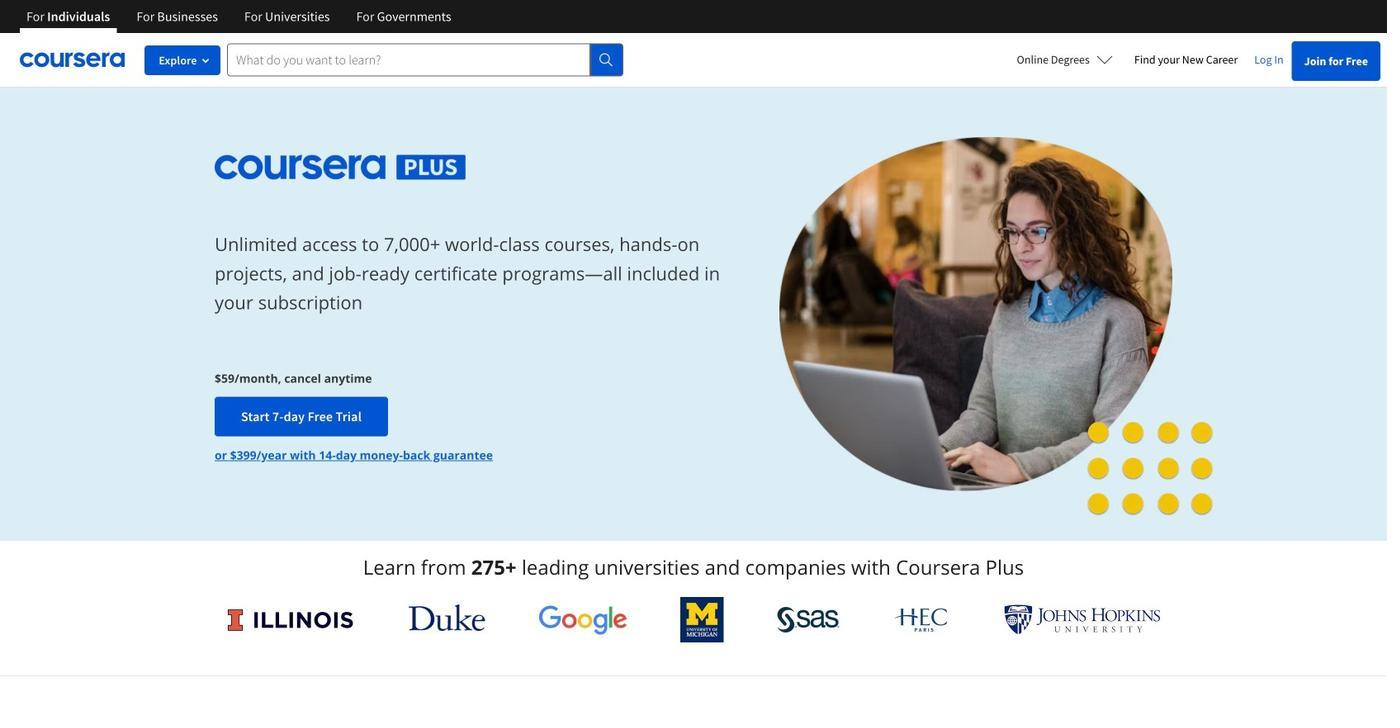 Task type: vqa. For each thing, say whether or not it's contained in the screenshot.
the through
no



Task type: locate. For each thing, give the bounding box(es) containing it.
None search field
[[227, 43, 624, 76]]

coursera image
[[20, 46, 125, 73]]

duke university image
[[409, 605, 485, 631]]

johns hopkins university image
[[1004, 605, 1161, 635]]



Task type: describe. For each thing, give the bounding box(es) containing it.
university of michigan image
[[681, 597, 724, 643]]

sas image
[[777, 607, 840, 633]]

What do you want to learn? text field
[[227, 43, 590, 76]]

university of illinois at urbana-champaign image
[[226, 607, 356, 633]]

coursera plus image
[[215, 155, 466, 180]]

google image
[[538, 605, 628, 635]]

banner navigation
[[13, 0, 465, 33]]

hec paris image
[[893, 603, 951, 637]]



